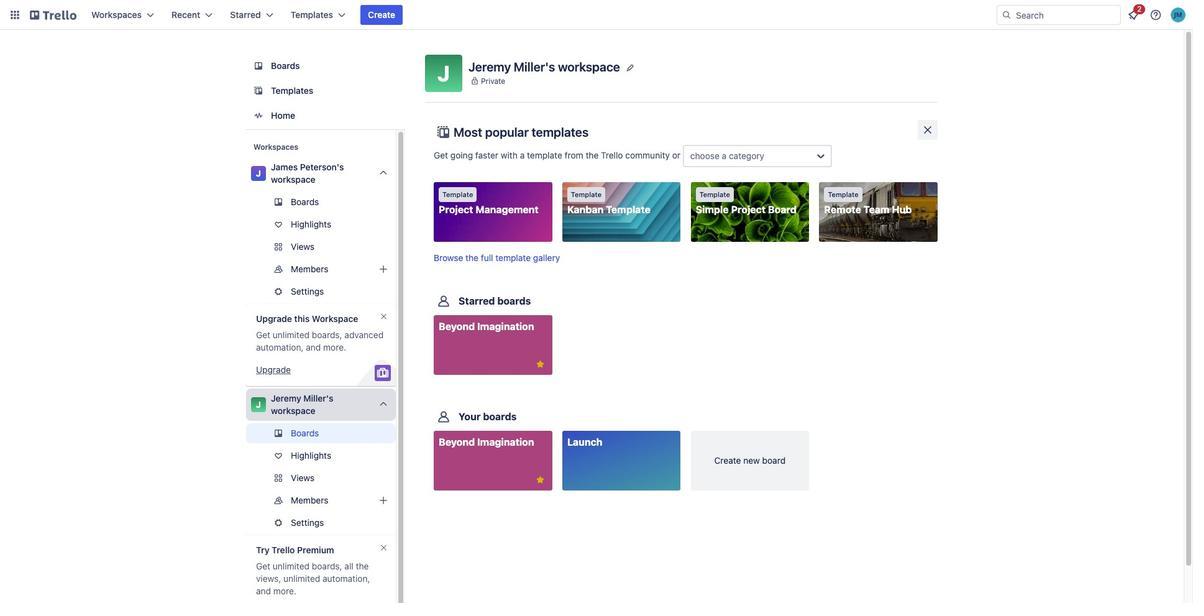 Task type: vqa. For each thing, say whether or not it's contained in the screenshot.
1st Members link from the bottom
yes



Task type: locate. For each thing, give the bounding box(es) containing it.
upgrade for upgrade this workspace get unlimited boards, advanced automation, and more.
[[256, 313, 292, 324]]

2 views from the top
[[291, 473, 315, 483]]

create inside button
[[368, 9, 396, 20]]

upgrade down upgrade this workspace get unlimited boards, advanced automation, and more.
[[256, 364, 291, 375]]

template inside template simple project board
[[700, 190, 731, 198]]

0 horizontal spatial miller's
[[304, 393, 334, 404]]

settings
[[291, 286, 324, 297], [291, 517, 324, 528]]

automation, inside upgrade this workspace get unlimited boards, advanced automation, and more.
[[256, 342, 304, 353]]

jeremy inside jeremy miller's workspace
[[271, 393, 301, 404]]

0 vertical spatial beyond imagination
[[439, 321, 535, 332]]

template up simple
[[700, 190, 731, 198]]

boards link for highlights
[[246, 192, 396, 212]]

beyond imagination down your boards on the left bottom
[[439, 437, 535, 448]]

1 vertical spatial starred
[[459, 296, 495, 307]]

1 vertical spatial boards
[[483, 411, 517, 423]]

0 vertical spatial boards
[[271, 60, 300, 71]]

trello left community
[[601, 150, 623, 160]]

beyond down starred boards
[[439, 321, 475, 332]]

and down the views,
[[256, 586, 271, 596]]

1 vertical spatial settings link
[[246, 513, 409, 533]]

1 members link from the top
[[246, 259, 409, 279]]

0 vertical spatial unlimited
[[273, 330, 310, 340]]

2 boards link from the top
[[246, 192, 396, 212]]

search image
[[1002, 10, 1012, 20]]

2 boards, from the top
[[312, 561, 342, 571]]

template
[[527, 150, 563, 160], [496, 253, 531, 263]]

1 vertical spatial members link
[[246, 491, 409, 511]]

full
[[481, 253, 493, 263]]

views
[[291, 241, 315, 252], [291, 473, 315, 483]]

boards right your at the bottom of the page
[[483, 411, 517, 423]]

boards link
[[246, 55, 405, 77], [246, 192, 396, 212], [246, 423, 396, 443]]

most
[[454, 125, 483, 139]]

workspaces
[[91, 9, 142, 20], [254, 142, 298, 152]]

2 members from the top
[[291, 495, 329, 506]]

boards, down premium
[[312, 561, 342, 571]]

workspace
[[558, 59, 621, 74], [271, 174, 316, 185], [271, 405, 316, 416]]

starred up board icon
[[230, 9, 261, 20]]

unlimited inside upgrade this workspace get unlimited boards, advanced automation, and more.
[[273, 330, 310, 340]]

1 horizontal spatial and
[[306, 342, 321, 353]]

and down this
[[306, 342, 321, 353]]

3 forward image from the top
[[394, 493, 409, 508]]

members link
[[246, 259, 409, 279], [246, 491, 409, 511]]

get inside try trello premium get unlimited boards, all the views, unlimited automation, and more.
[[256, 561, 271, 571]]

get up upgrade button
[[256, 330, 271, 340]]

james
[[271, 162, 298, 172]]

2 highlights from the top
[[291, 450, 332, 461]]

0 horizontal spatial more.
[[274, 586, 297, 596]]

the left full
[[466, 253, 479, 263]]

0 vertical spatial views
[[291, 241, 315, 252]]

settings link for try trello premium
[[246, 513, 409, 533]]

1 views link from the top
[[246, 237, 409, 257]]

jeremy miller's workspace up private
[[469, 59, 621, 74]]

2 forward image from the top
[[394, 471, 409, 486]]

1 vertical spatial trello
[[272, 545, 295, 555]]

1 horizontal spatial trello
[[601, 150, 623, 160]]

1 vertical spatial imagination
[[478, 437, 535, 448]]

1 vertical spatial settings
[[291, 517, 324, 528]]

0 horizontal spatial jeremy
[[271, 393, 301, 404]]

1 vertical spatial miller's
[[304, 393, 334, 404]]

highlights for jeremy miller's workspace
[[291, 450, 332, 461]]

template inside template project management
[[443, 190, 473, 198]]

or
[[673, 150, 681, 160]]

workspace inside jeremy miller's workspace
[[271, 405, 316, 416]]

1 vertical spatial automation,
[[323, 573, 370, 584]]

0 vertical spatial settings
[[291, 286, 324, 297]]

template for project
[[443, 190, 473, 198]]

and inside try trello premium get unlimited boards, all the views, unlimited automation, and more.
[[256, 586, 271, 596]]

settings up premium
[[291, 517, 324, 528]]

1 horizontal spatial the
[[466, 253, 479, 263]]

1 boards, from the top
[[312, 330, 342, 340]]

settings up this
[[291, 286, 324, 297]]

template down going
[[443, 190, 473, 198]]

template board image
[[251, 83, 266, 98]]

1 settings link from the top
[[246, 282, 409, 302]]

0 vertical spatial boards,
[[312, 330, 342, 340]]

templates button
[[283, 5, 353, 25]]

automation, down the all
[[323, 573, 370, 584]]

popular
[[485, 125, 529, 139]]

boards, for unlimited
[[312, 561, 342, 571]]

remote
[[825, 204, 862, 215]]

j
[[438, 60, 450, 86], [256, 168, 261, 178], [256, 399, 261, 410]]

1 horizontal spatial more.
[[323, 342, 346, 353]]

hub
[[893, 204, 913, 215]]

1 vertical spatial create
[[715, 455, 742, 466]]

get for try trello premium get unlimited boards, all the views, unlimited automation, and more.
[[256, 561, 271, 571]]

starred inside popup button
[[230, 9, 261, 20]]

template inside template remote team hub
[[829, 190, 859, 198]]

1 vertical spatial views
[[291, 473, 315, 483]]

0 vertical spatial j
[[438, 60, 450, 86]]

workspace
[[312, 313, 358, 324]]

beyond down your at the bottom of the page
[[439, 437, 475, 448]]

0 vertical spatial beyond
[[439, 321, 475, 332]]

your
[[459, 411, 481, 423]]

and
[[306, 342, 321, 353], [256, 586, 271, 596]]

1 project from the left
[[439, 204, 474, 215]]

boards for highlights
[[291, 197, 319, 207]]

0 horizontal spatial starred
[[230, 9, 261, 20]]

project inside template simple project board
[[732, 204, 766, 215]]

unlimited down this
[[273, 330, 310, 340]]

most popular templates
[[454, 125, 589, 139]]

template for kanban
[[571, 190, 602, 198]]

j for jeremy miller's workspace
[[256, 399, 261, 410]]

upgrade inside upgrade this workspace get unlimited boards, advanced automation, and more.
[[256, 313, 292, 324]]

1 vertical spatial and
[[256, 586, 271, 596]]

1 views from the top
[[291, 241, 315, 252]]

beyond imagination for second beyond imagination link from the bottom
[[439, 321, 535, 332]]

0 vertical spatial upgrade
[[256, 313, 292, 324]]

1 boards link from the top
[[246, 55, 405, 77]]

starred for starred boards
[[459, 296, 495, 307]]

j left private
[[438, 60, 450, 86]]

automation, inside try trello premium get unlimited boards, all the views, unlimited automation, and more.
[[323, 573, 370, 584]]

peterson's
[[300, 162, 344, 172]]

0 vertical spatial starred
[[230, 9, 261, 20]]

0 vertical spatial highlights
[[291, 219, 332, 229]]

views link up add image
[[246, 237, 409, 257]]

jeremy down upgrade button
[[271, 393, 301, 404]]

0 horizontal spatial automation,
[[256, 342, 304, 353]]

2 members link from the top
[[246, 491, 409, 511]]

0 vertical spatial members
[[291, 264, 329, 274]]

0 vertical spatial forward image
[[394, 284, 409, 299]]

beyond for second beyond imagination link from the top of the page
[[439, 437, 475, 448]]

1 horizontal spatial starred
[[459, 296, 495, 307]]

members for try trello premium
[[291, 495, 329, 506]]

boards, inside upgrade this workspace get unlimited boards, advanced automation, and more.
[[312, 330, 342, 340]]

2 beyond imagination link from the top
[[434, 431, 553, 491]]

1 vertical spatial unlimited
[[273, 561, 310, 571]]

try trello premium get unlimited boards, all the views, unlimited automation, and more.
[[256, 545, 370, 596]]

1 imagination from the top
[[478, 321, 535, 332]]

back to home image
[[30, 5, 76, 25]]

project up browse
[[439, 204, 474, 215]]

jeremy miller's workspace down upgrade button
[[271, 393, 334, 416]]

1 horizontal spatial create
[[715, 455, 742, 466]]

templates
[[291, 9, 333, 20], [271, 85, 314, 96]]

1 vertical spatial templates
[[271, 85, 314, 96]]

1 vertical spatial beyond imagination
[[439, 437, 535, 448]]

boards
[[271, 60, 300, 71], [291, 197, 319, 207], [291, 428, 319, 438]]

members link up workspace
[[246, 259, 409, 279]]

imagination
[[478, 321, 535, 332], [478, 437, 535, 448]]

members link for upgrade this workspace
[[246, 259, 409, 279]]

highlights
[[291, 219, 332, 229], [291, 450, 332, 461]]

1 upgrade from the top
[[256, 313, 292, 324]]

1 vertical spatial get
[[256, 330, 271, 340]]

2 settings link from the top
[[246, 513, 409, 533]]

1 horizontal spatial a
[[722, 150, 727, 161]]

the for get going faster with a template from the trello community or
[[586, 150, 599, 160]]

2 highlights link from the top
[[246, 446, 396, 466]]

0 vertical spatial workspaces
[[91, 9, 142, 20]]

create for create
[[368, 9, 396, 20]]

workspace down upgrade button
[[271, 405, 316, 416]]

1 horizontal spatial jeremy
[[469, 59, 511, 74]]

0 horizontal spatial workspaces
[[91, 9, 142, 20]]

2 horizontal spatial the
[[586, 150, 599, 160]]

boards, down workspace
[[312, 330, 342, 340]]

views link for james peterson's workspace
[[246, 237, 409, 257]]

members for upgrade this workspace
[[291, 264, 329, 274]]

1 horizontal spatial jeremy miller's workspace
[[469, 59, 621, 74]]

0 vertical spatial settings link
[[246, 282, 409, 302]]

1 vertical spatial jeremy
[[271, 393, 301, 404]]

upgrade button
[[256, 364, 291, 376]]

members
[[291, 264, 329, 274], [291, 495, 329, 506]]

advanced
[[345, 330, 384, 340]]

create
[[368, 9, 396, 20], [715, 455, 742, 466]]

1 beyond from the top
[[439, 321, 475, 332]]

the right the all
[[356, 561, 369, 571]]

the
[[586, 150, 599, 160], [466, 253, 479, 263], [356, 561, 369, 571]]

unlimited down premium
[[284, 573, 320, 584]]

template
[[443, 190, 473, 198], [571, 190, 602, 198], [700, 190, 731, 198], [829, 190, 859, 198], [606, 204, 651, 215]]

starred button
[[223, 5, 281, 25]]

0 vertical spatial automation,
[[256, 342, 304, 353]]

template up kanban
[[571, 190, 602, 198]]

your boards
[[459, 411, 517, 423]]

0 vertical spatial boards
[[498, 296, 531, 307]]

views link up add icon
[[246, 468, 409, 488]]

template down templates
[[527, 150, 563, 160]]

1 vertical spatial members
[[291, 495, 329, 506]]

0 vertical spatial the
[[586, 150, 599, 160]]

0 horizontal spatial and
[[256, 586, 271, 596]]

templates right starred popup button
[[291, 9, 333, 20]]

members up premium
[[291, 495, 329, 506]]

0 vertical spatial templates
[[291, 9, 333, 20]]

beyond
[[439, 321, 475, 332], [439, 437, 475, 448]]

recent button
[[164, 5, 220, 25]]

1 vertical spatial highlights
[[291, 450, 332, 461]]

settings link up workspace
[[246, 282, 409, 302]]

add image
[[376, 262, 391, 277]]

1 forward image from the top
[[394, 284, 409, 299]]

2 upgrade from the top
[[256, 364, 291, 375]]

members link up premium
[[246, 491, 409, 511]]

jeremy
[[469, 59, 511, 74], [271, 393, 301, 404]]

1 beyond imagination from the top
[[439, 321, 535, 332]]

get
[[434, 150, 448, 160], [256, 330, 271, 340], [256, 561, 271, 571]]

0 vertical spatial views link
[[246, 237, 409, 257]]

0 vertical spatial jeremy
[[469, 59, 511, 74]]

members link for try trello premium
[[246, 491, 409, 511]]

open information menu image
[[1150, 9, 1163, 21]]

2 vertical spatial j
[[256, 399, 261, 410]]

automation,
[[256, 342, 304, 353], [323, 573, 370, 584]]

0 vertical spatial jeremy miller's workspace
[[469, 59, 621, 74]]

1 horizontal spatial project
[[732, 204, 766, 215]]

boards down the 'browse the full template gallery'
[[498, 296, 531, 307]]

beyond imagination for second beyond imagination link from the top of the page
[[439, 437, 535, 448]]

unlimited up the views,
[[273, 561, 310, 571]]

a
[[520, 150, 525, 160], [722, 150, 727, 161]]

upgrade left this
[[256, 313, 292, 324]]

trello inside try trello premium get unlimited boards, all the views, unlimited automation, and more.
[[272, 545, 295, 555]]

0 vertical spatial get
[[434, 150, 448, 160]]

1 vertical spatial j
[[256, 168, 261, 178]]

unlimited for this
[[273, 330, 310, 340]]

board image
[[251, 58, 266, 73]]

boards,
[[312, 330, 342, 340], [312, 561, 342, 571]]

1 vertical spatial beyond
[[439, 437, 475, 448]]

beyond imagination down starred boards
[[439, 321, 535, 332]]

template kanban template
[[568, 190, 651, 215]]

choose a category
[[691, 150, 765, 161]]

more. inside try trello premium get unlimited boards, all the views, unlimited automation, and more.
[[274, 586, 297, 596]]

this
[[294, 313, 310, 324]]

starred down full
[[459, 296, 495, 307]]

templates link
[[246, 80, 405, 102]]

0 horizontal spatial jeremy miller's workspace
[[271, 393, 334, 416]]

templates up home
[[271, 85, 314, 96]]

forward image for views
[[394, 471, 409, 486]]

template simple project board
[[696, 190, 797, 215]]

get left going
[[434, 150, 448, 160]]

upgrade
[[256, 313, 292, 324], [256, 364, 291, 375]]

0 horizontal spatial create
[[368, 9, 396, 20]]

boards
[[498, 296, 531, 307], [483, 411, 517, 423]]

0 vertical spatial members link
[[246, 259, 409, 279]]

choose
[[691, 150, 720, 161]]

forward image
[[394, 239, 409, 254], [394, 262, 409, 277], [394, 493, 409, 508], [394, 516, 409, 530]]

boards link for templates
[[246, 55, 405, 77]]

beyond imagination link
[[434, 315, 553, 375], [434, 431, 553, 491]]

a right the choose
[[722, 150, 727, 161]]

1 highlights link from the top
[[246, 215, 396, 234]]

0 vertical spatial create
[[368, 9, 396, 20]]

settings for upgrade this workspace
[[291, 286, 324, 297]]

more. down workspace
[[323, 342, 346, 353]]

2 settings from the top
[[291, 517, 324, 528]]

launch link
[[563, 431, 681, 491]]

0 horizontal spatial the
[[356, 561, 369, 571]]

workspace down james
[[271, 174, 316, 185]]

get up the views,
[[256, 561, 271, 571]]

settings link up premium
[[246, 513, 409, 533]]

1 highlights from the top
[[291, 219, 332, 229]]

workspace inside james peterson's workspace
[[271, 174, 316, 185]]

1 horizontal spatial automation,
[[323, 573, 370, 584]]

click to unstar this board. it will be removed from your starred list. image
[[535, 359, 546, 370]]

template right full
[[496, 253, 531, 263]]

automation, up upgrade button
[[256, 342, 304, 353]]

1 vertical spatial highlights link
[[246, 446, 396, 466]]

boards, inside try trello premium get unlimited boards, all the views, unlimited automation, and more.
[[312, 561, 342, 571]]

settings link
[[246, 282, 409, 302], [246, 513, 409, 533]]

board
[[763, 455, 786, 466]]

category
[[729, 150, 765, 161]]

try
[[256, 545, 270, 555]]

0 vertical spatial template
[[527, 150, 563, 160]]

1 vertical spatial beyond imagination link
[[434, 431, 553, 491]]

views link
[[246, 237, 409, 257], [246, 468, 409, 488]]

1 vertical spatial upgrade
[[256, 364, 291, 375]]

1 settings from the top
[[291, 286, 324, 297]]

2 vertical spatial get
[[256, 561, 271, 571]]

beyond imagination link down starred boards
[[434, 315, 553, 375]]

the inside try trello premium get unlimited boards, all the views, unlimited automation, and more.
[[356, 561, 369, 571]]

more.
[[323, 342, 346, 353], [274, 586, 297, 596]]

2 views link from the top
[[246, 468, 409, 488]]

highlights link for jeremy miller's workspace
[[246, 446, 396, 466]]

jeremy up private
[[469, 59, 511, 74]]

workspace for try trello premium
[[271, 405, 316, 416]]

2 project from the left
[[732, 204, 766, 215]]

trello
[[601, 150, 623, 160], [272, 545, 295, 555]]

0 horizontal spatial trello
[[272, 545, 295, 555]]

1 vertical spatial more.
[[274, 586, 297, 596]]

2 beyond from the top
[[439, 437, 475, 448]]

0 vertical spatial miller's
[[514, 59, 556, 74]]

0 vertical spatial and
[[306, 342, 321, 353]]

management
[[476, 204, 539, 215]]

project
[[439, 204, 474, 215], [732, 204, 766, 215]]

0 vertical spatial highlights link
[[246, 215, 396, 234]]

forward image
[[394, 284, 409, 299], [394, 471, 409, 486]]

starred
[[230, 9, 261, 20], [459, 296, 495, 307]]

1 forward image from the top
[[394, 239, 409, 254]]

add image
[[376, 493, 391, 508]]

template up remote
[[829, 190, 859, 198]]

2 vertical spatial workspace
[[271, 405, 316, 416]]

2 vertical spatial boards link
[[246, 423, 396, 443]]

forward image inside views "link"
[[394, 471, 409, 486]]

beyond imagination link down your boards on the left bottom
[[434, 431, 553, 491]]

kanban
[[568, 204, 604, 215]]

more. down the views,
[[274, 586, 297, 596]]

template for simple
[[700, 190, 731, 198]]

create new board
[[715, 455, 786, 466]]

get going faster with a template from the trello community or
[[434, 150, 683, 160]]

miller's
[[514, 59, 556, 74], [304, 393, 334, 404]]

0 vertical spatial beyond imagination link
[[434, 315, 553, 375]]

1 members from the top
[[291, 264, 329, 274]]

0 vertical spatial more.
[[323, 342, 346, 353]]

imagination down your boards on the left bottom
[[478, 437, 535, 448]]

j down upgrade button
[[256, 399, 261, 410]]

workspace down primary element
[[558, 59, 621, 74]]

j left james
[[256, 168, 261, 178]]

0 vertical spatial boards link
[[246, 55, 405, 77]]

highlights link
[[246, 215, 396, 234], [246, 446, 396, 466]]

2 imagination from the top
[[478, 437, 535, 448]]

from
[[565, 150, 584, 160]]

trello right the try
[[272, 545, 295, 555]]

beyond imagination
[[439, 321, 535, 332], [439, 437, 535, 448]]

imagination down starred boards
[[478, 321, 535, 332]]

board
[[769, 204, 797, 215]]

1 vertical spatial views link
[[246, 468, 409, 488]]

1 vertical spatial jeremy miller's workspace
[[271, 393, 334, 416]]

1 vertical spatial boards,
[[312, 561, 342, 571]]

0 vertical spatial imagination
[[478, 321, 535, 332]]

1 vertical spatial forward image
[[394, 471, 409, 486]]

1 vertical spatial boards link
[[246, 192, 396, 212]]

project left 'board'
[[732, 204, 766, 215]]

jeremy miller's workspace
[[469, 59, 621, 74], [271, 393, 334, 416]]

0 vertical spatial workspace
[[558, 59, 621, 74]]

1 vertical spatial workspace
[[271, 174, 316, 185]]

2 forward image from the top
[[394, 262, 409, 277]]

the right from at left top
[[586, 150, 599, 160]]

members up this
[[291, 264, 329, 274]]

1 vertical spatial boards
[[291, 197, 319, 207]]

get inside upgrade this workspace get unlimited boards, advanced automation, and more.
[[256, 330, 271, 340]]

unlimited
[[273, 330, 310, 340], [273, 561, 310, 571], [284, 573, 320, 584]]

2 beyond imagination from the top
[[439, 437, 535, 448]]

templates inside 'dropdown button'
[[291, 9, 333, 20]]

home image
[[251, 108, 266, 123]]

a right with
[[520, 150, 525, 160]]



Task type: describe. For each thing, give the bounding box(es) containing it.
highlights link for james peterson's workspace
[[246, 215, 396, 234]]

views link for jeremy miller's workspace
[[246, 468, 409, 488]]

more. inside upgrade this workspace get unlimited boards, advanced automation, and more.
[[323, 342, 346, 353]]

1 vertical spatial the
[[466, 253, 479, 263]]

2 notifications image
[[1127, 7, 1142, 22]]

Search field
[[1012, 6, 1121, 24]]

get for upgrade this workspace get unlimited boards, advanced automation, and more.
[[256, 330, 271, 340]]

settings link for upgrade this workspace
[[246, 282, 409, 302]]

1 horizontal spatial workspaces
[[254, 142, 298, 152]]

imagination for click to unstar this board. it will be removed from your starred list. image
[[478, 437, 535, 448]]

workspaces button
[[84, 5, 162, 25]]

starred for starred
[[230, 9, 261, 20]]

with
[[501, 150, 518, 160]]

4 forward image from the top
[[394, 516, 409, 530]]

workspaces inside popup button
[[91, 9, 142, 20]]

browse
[[434, 253, 464, 263]]

the for try trello premium get unlimited boards, all the views, unlimited automation, and more.
[[356, 561, 369, 571]]

miller's inside jeremy miller's workspace
[[304, 393, 334, 404]]

recent
[[172, 9, 200, 20]]

james peterson's workspace
[[271, 162, 344, 185]]

boards for templates
[[271, 60, 300, 71]]

going
[[451, 150, 473, 160]]

views for james peterson's workspace
[[291, 241, 315, 252]]

click to unstar this board. it will be removed from your starred list. image
[[535, 475, 546, 486]]

team
[[864, 204, 890, 215]]

and inside upgrade this workspace get unlimited boards, advanced automation, and more.
[[306, 342, 321, 353]]

settings for try trello premium
[[291, 517, 324, 528]]

2 vertical spatial unlimited
[[284, 573, 320, 584]]

browse the full template gallery link
[[434, 253, 560, 263]]

primary element
[[0, 0, 1194, 30]]

jeremy miller (jeremymiller198) image
[[1172, 7, 1187, 22]]

forward image inside views "link"
[[394, 239, 409, 254]]

project inside template project management
[[439, 204, 474, 215]]

upgrade for upgrade
[[256, 364, 291, 375]]

create for create new board
[[715, 455, 742, 466]]

launch
[[568, 437, 603, 448]]

create button
[[361, 5, 403, 25]]

home
[[271, 110, 295, 121]]

views for jeremy miller's workspace
[[291, 473, 315, 483]]

1 horizontal spatial miller's
[[514, 59, 556, 74]]

highlights for james peterson's workspace
[[291, 219, 332, 229]]

template for remote
[[829, 190, 859, 198]]

upgrade this workspace get unlimited boards, advanced automation, and more.
[[256, 313, 384, 353]]

private
[[481, 76, 506, 86]]

1 vertical spatial template
[[496, 253, 531, 263]]

j inside "button"
[[438, 60, 450, 86]]

j for james peterson's workspace
[[256, 168, 261, 178]]

all
[[345, 561, 354, 571]]

unlimited for trello
[[273, 561, 310, 571]]

faster
[[476, 150, 499, 160]]

premium
[[297, 545, 334, 555]]

templates
[[532, 125, 589, 139]]

imagination for click to unstar this board. it will be removed from your starred list. icon
[[478, 321, 535, 332]]

template project management
[[439, 190, 539, 215]]

beyond for second beyond imagination link from the bottom
[[439, 321, 475, 332]]

starred boards
[[459, 296, 531, 307]]

boards for starred boards
[[498, 296, 531, 307]]

3 boards link from the top
[[246, 423, 396, 443]]

forward image for settings
[[394, 284, 409, 299]]

browse the full template gallery
[[434, 253, 560, 263]]

community
[[626, 150, 670, 160]]

gallery
[[533, 253, 560, 263]]

1 beyond imagination link from the top
[[434, 315, 553, 375]]

template right kanban
[[606, 204, 651, 215]]

home link
[[246, 104, 405, 127]]

template remote team hub
[[825, 190, 913, 215]]

j button
[[425, 55, 463, 92]]

0 horizontal spatial a
[[520, 150, 525, 160]]

boards for your boards
[[483, 411, 517, 423]]

2 vertical spatial boards
[[291, 428, 319, 438]]

workspace for upgrade this workspace
[[271, 174, 316, 185]]

new
[[744, 455, 760, 466]]

simple
[[696, 204, 729, 215]]

boards, for more.
[[312, 330, 342, 340]]

0 vertical spatial trello
[[601, 150, 623, 160]]

views,
[[256, 573, 281, 584]]



